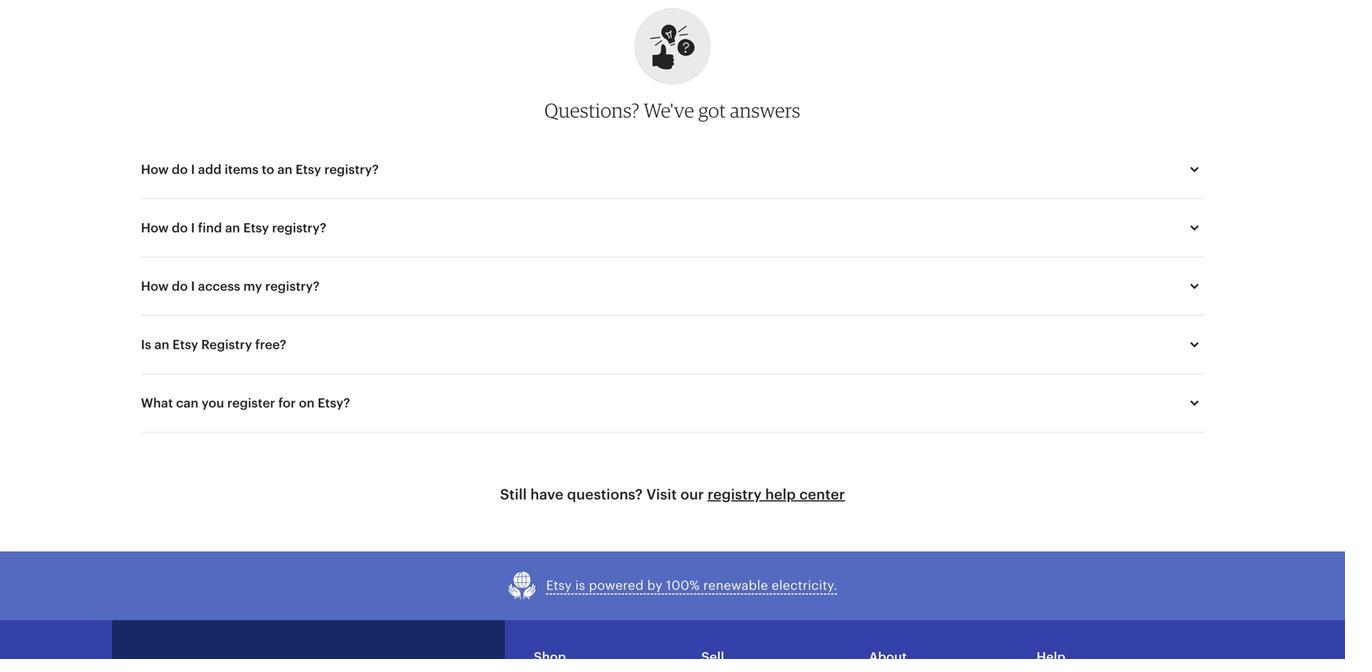 Task type: describe. For each thing, give the bounding box(es) containing it.
still have questions? visit our registry help center
[[500, 487, 845, 503]]

have
[[531, 487, 564, 503]]

free?
[[255, 338, 286, 352]]

how for how do i find an etsy registry?
[[141, 221, 169, 235]]

questions?
[[545, 98, 640, 122]]

visit
[[646, 487, 677, 503]]

items
[[225, 162, 259, 177]]

we've
[[644, 98, 695, 122]]

an inside dropdown button
[[225, 221, 240, 235]]

etsy is powered by 100% renewable electricity.
[[546, 579, 838, 594]]

how for how do i add items to an etsy registry?
[[141, 162, 169, 177]]

etsy inside dropdown button
[[173, 338, 198, 352]]

access
[[198, 279, 240, 294]]

what can you register for on etsy?
[[141, 396, 350, 411]]

powered
[[589, 579, 644, 594]]

100%
[[666, 579, 700, 594]]

registry? inside dropdown button
[[265, 279, 320, 294]]

you
[[202, 396, 224, 411]]

our
[[681, 487, 704, 503]]

is
[[576, 579, 586, 594]]

how do i add items to an etsy registry? button
[[127, 150, 1219, 189]]

still
[[500, 487, 527, 503]]

how do i access my registry?
[[141, 279, 320, 294]]

is an etsy registry free? button
[[127, 326, 1219, 364]]

etsy?
[[318, 396, 350, 411]]

etsy inside dropdown button
[[243, 221, 269, 235]]

an inside dropdown button
[[154, 338, 169, 352]]

how do i find an etsy registry? button
[[127, 209, 1219, 247]]

to
[[262, 162, 274, 177]]

registry help center link
[[708, 487, 845, 503]]

for
[[278, 396, 296, 411]]

registry? inside dropdown button
[[272, 221, 327, 235]]

i for access
[[191, 279, 195, 294]]

i for find
[[191, 221, 195, 235]]



Task type: locate. For each thing, give the bounding box(es) containing it.
registry? inside 'dropdown button'
[[324, 162, 379, 177]]

answers
[[730, 98, 801, 122]]

do left access
[[172, 279, 188, 294]]

how do i add items to an etsy registry?
[[141, 162, 379, 177]]

questions? we've got answers
[[545, 98, 801, 122]]

how do i find an etsy registry?
[[141, 221, 327, 235]]

help
[[765, 487, 796, 503]]

2 horizontal spatial an
[[277, 162, 293, 177]]

registry
[[708, 487, 762, 503]]

is an etsy registry free?
[[141, 338, 286, 352]]

1 how from the top
[[141, 162, 169, 177]]

how left "add"
[[141, 162, 169, 177]]

do inside 'dropdown button'
[[172, 162, 188, 177]]

how
[[141, 162, 169, 177], [141, 221, 169, 235], [141, 279, 169, 294]]

3 how from the top
[[141, 279, 169, 294]]

2 how from the top
[[141, 221, 169, 235]]

2 i from the top
[[191, 221, 195, 235]]

an right is
[[154, 338, 169, 352]]

1 vertical spatial how
[[141, 221, 169, 235]]

an
[[277, 162, 293, 177], [225, 221, 240, 235], [154, 338, 169, 352]]

how up is
[[141, 279, 169, 294]]

1 vertical spatial do
[[172, 221, 188, 235]]

questions?
[[567, 487, 643, 503]]

2 vertical spatial i
[[191, 279, 195, 294]]

how left "find"
[[141, 221, 169, 235]]

how inside dropdown button
[[141, 279, 169, 294]]

i
[[191, 162, 195, 177], [191, 221, 195, 235], [191, 279, 195, 294]]

etsy left is
[[546, 579, 572, 594]]

by
[[647, 579, 663, 594]]

0 vertical spatial registry?
[[324, 162, 379, 177]]

an right "find"
[[225, 221, 240, 235]]

how for how do i access my registry?
[[141, 279, 169, 294]]

etsy is powered by 100% renewable electricity. button
[[508, 571, 838, 602]]

2 do from the top
[[172, 221, 188, 235]]

renewable
[[703, 579, 768, 594]]

do for find
[[172, 221, 188, 235]]

1 horizontal spatial an
[[225, 221, 240, 235]]

1 vertical spatial an
[[225, 221, 240, 235]]

1 vertical spatial i
[[191, 221, 195, 235]]

etsy right "to"
[[296, 162, 321, 177]]

0 horizontal spatial an
[[154, 338, 169, 352]]

do inside dropdown button
[[172, 221, 188, 235]]

do
[[172, 162, 188, 177], [172, 221, 188, 235], [172, 279, 188, 294]]

an right "to"
[[277, 162, 293, 177]]

etsy right "find"
[[243, 221, 269, 235]]

0 vertical spatial i
[[191, 162, 195, 177]]

how inside 'dropdown button'
[[141, 162, 169, 177]]

how do i access my registry? button
[[127, 267, 1219, 306]]

i left access
[[191, 279, 195, 294]]

can
[[176, 396, 199, 411]]

2 vertical spatial do
[[172, 279, 188, 294]]

i inside dropdown button
[[191, 221, 195, 235]]

what can you register for on etsy? button
[[127, 384, 1219, 423]]

do inside dropdown button
[[172, 279, 188, 294]]

i left "add"
[[191, 162, 195, 177]]

center
[[800, 487, 845, 503]]

my
[[243, 279, 262, 294]]

i inside 'dropdown button'
[[191, 162, 195, 177]]

3 do from the top
[[172, 279, 188, 294]]

add
[[198, 162, 222, 177]]

2 vertical spatial how
[[141, 279, 169, 294]]

do for add
[[172, 162, 188, 177]]

2 vertical spatial an
[[154, 338, 169, 352]]

0 vertical spatial how
[[141, 162, 169, 177]]

etsy
[[296, 162, 321, 177], [243, 221, 269, 235], [173, 338, 198, 352], [546, 579, 572, 594]]

1 do from the top
[[172, 162, 188, 177]]

how inside dropdown button
[[141, 221, 169, 235]]

i inside dropdown button
[[191, 279, 195, 294]]

electricity.
[[772, 579, 838, 594]]

etsy inside button
[[546, 579, 572, 594]]

2 vertical spatial registry?
[[265, 279, 320, 294]]

1 i from the top
[[191, 162, 195, 177]]

etsy inside 'dropdown button'
[[296, 162, 321, 177]]

registry?
[[324, 162, 379, 177], [272, 221, 327, 235], [265, 279, 320, 294]]

register
[[227, 396, 275, 411]]

registry
[[201, 338, 252, 352]]

what
[[141, 396, 173, 411]]

3 i from the top
[[191, 279, 195, 294]]

1 vertical spatial registry?
[[272, 221, 327, 235]]

do left "find"
[[172, 221, 188, 235]]

0 vertical spatial an
[[277, 162, 293, 177]]

0 vertical spatial do
[[172, 162, 188, 177]]

i left "find"
[[191, 221, 195, 235]]

i for add
[[191, 162, 195, 177]]

do left "add"
[[172, 162, 188, 177]]

is
[[141, 338, 151, 352]]

find
[[198, 221, 222, 235]]

do for access
[[172, 279, 188, 294]]

an inside 'dropdown button'
[[277, 162, 293, 177]]

on
[[299, 396, 315, 411]]

etsy right is
[[173, 338, 198, 352]]

got
[[699, 98, 726, 122]]



Task type: vqa. For each thing, say whether or not it's contained in the screenshot.
free?
yes



